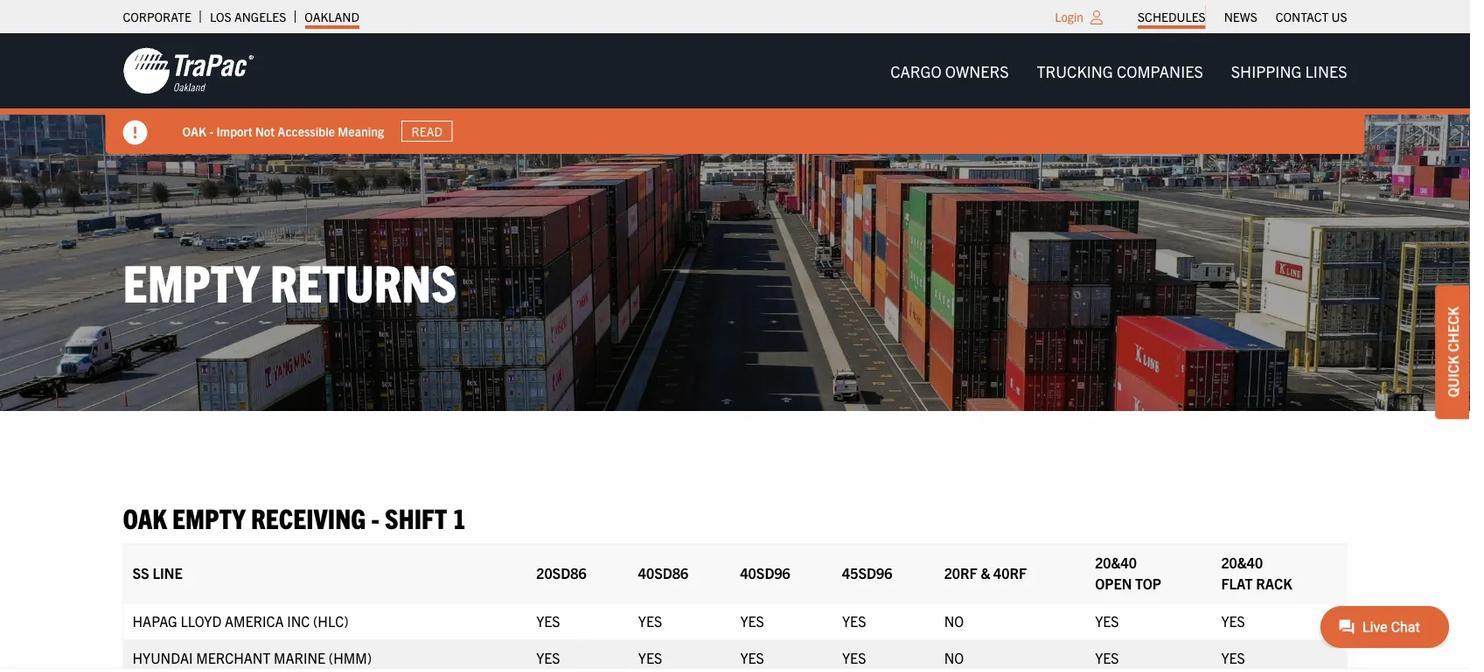 Task type: vqa. For each thing, say whether or not it's contained in the screenshot.
HYUNDAI
yes



Task type: describe. For each thing, give the bounding box(es) containing it.
45sd96
[[842, 564, 892, 581]]

quick check link
[[1435, 285, 1470, 419]]

40sd96
[[740, 564, 790, 581]]

contact us
[[1276, 9, 1347, 24]]

quick
[[1444, 355, 1461, 397]]

merchant
[[196, 648, 271, 666]]

login
[[1055, 9, 1084, 24]]

los angeles link
[[210, 4, 286, 29]]

meaning
[[338, 123, 384, 139]]

20rf
[[944, 564, 978, 581]]

hapag lloyd america inc (hlc)
[[132, 612, 349, 629]]

trucking
[[1037, 61, 1113, 80]]

shipping
[[1231, 61, 1302, 80]]

empty
[[172, 500, 246, 534]]

ss line
[[132, 564, 182, 581]]

no for hyundai merchant marine (hmm)
[[944, 648, 964, 666]]

menu bar containing schedules
[[1129, 4, 1356, 29]]

oak for oak - import not accessible meaning
[[182, 123, 207, 139]]

top
[[1135, 574, 1161, 592]]

corporate
[[123, 9, 191, 24]]

login link
[[1055, 9, 1084, 24]]

los angeles
[[210, 9, 286, 24]]

20&40 flat rack
[[1221, 553, 1292, 592]]

shift
[[385, 500, 447, 534]]

us
[[1332, 9, 1347, 24]]

empty returns
[[123, 248, 457, 312]]

20&40 for open
[[1095, 553, 1137, 571]]

oak - import not accessible meaning
[[182, 123, 384, 139]]

shipping lines
[[1231, 61, 1347, 80]]

rack
[[1256, 574, 1292, 592]]

owners
[[945, 61, 1009, 80]]

20sd86
[[536, 564, 586, 581]]

schedules
[[1138, 9, 1206, 24]]

news
[[1224, 9, 1257, 24]]

lines
[[1305, 61, 1347, 80]]

read
[[412, 123, 442, 139]]

read link
[[402, 121, 453, 142]]

40rf
[[994, 564, 1027, 581]]

banner containing cargo owners
[[0, 33, 1470, 154]]

quick check
[[1444, 307, 1461, 397]]

(hmm)
[[329, 648, 372, 666]]

20&40 for flat
[[1221, 553, 1263, 571]]

schedules link
[[1138, 4, 1206, 29]]

not
[[255, 123, 275, 139]]

- inside "banner"
[[209, 123, 214, 139]]

(hlc)
[[313, 612, 349, 629]]

shipping lines link
[[1217, 53, 1361, 89]]

import
[[216, 123, 252, 139]]

1 horizontal spatial -
[[371, 500, 379, 534]]

hyundai
[[132, 648, 193, 666]]

no for hapag lloyd america inc (hlc)
[[944, 612, 964, 629]]

contact
[[1276, 9, 1329, 24]]

america
[[225, 612, 284, 629]]

menu bar inside "banner"
[[876, 53, 1361, 89]]

solid image
[[123, 120, 147, 145]]



Task type: locate. For each thing, give the bounding box(es) containing it.
oakland link
[[305, 4, 359, 29]]

0 vertical spatial no
[[944, 612, 964, 629]]

open
[[1095, 574, 1132, 592]]

los
[[210, 9, 231, 24]]

flat
[[1221, 574, 1253, 592]]

20&40 up open
[[1095, 553, 1137, 571]]

oak for oak empty receiving                - shift 1
[[123, 500, 167, 534]]

-
[[209, 123, 214, 139], [371, 500, 379, 534]]

1 horizontal spatial 20&40
[[1221, 553, 1263, 571]]

menu bar down light image
[[876, 53, 1361, 89]]

oakland image
[[123, 46, 254, 95]]

oakland
[[305, 9, 359, 24]]

returns
[[270, 248, 457, 312]]

ss
[[132, 564, 149, 581]]

40sd86
[[638, 564, 688, 581]]

- left shift
[[371, 500, 379, 534]]

oak
[[182, 123, 207, 139], [123, 500, 167, 534]]

0 vertical spatial menu bar
[[1129, 4, 1356, 29]]

1 vertical spatial -
[[371, 500, 379, 534]]

0 vertical spatial -
[[209, 123, 214, 139]]

angeles
[[234, 9, 286, 24]]

oak up ss
[[123, 500, 167, 534]]

0 vertical spatial oak
[[182, 123, 207, 139]]

1 vertical spatial oak
[[123, 500, 167, 534]]

0 horizontal spatial oak
[[123, 500, 167, 534]]

trucking companies link
[[1023, 53, 1217, 89]]

&
[[981, 564, 990, 581]]

oak left import
[[182, 123, 207, 139]]

companies
[[1117, 61, 1203, 80]]

2 20&40 from the left
[[1221, 553, 1263, 571]]

contact us link
[[1276, 4, 1347, 29]]

corporate link
[[123, 4, 191, 29]]

light image
[[1091, 10, 1103, 24]]

menu bar up the shipping
[[1129, 4, 1356, 29]]

inc
[[287, 612, 310, 629]]

- left import
[[209, 123, 214, 139]]

20&40 inside the 20&40 flat rack
[[1221, 553, 1263, 571]]

empty
[[123, 248, 260, 312]]

menu bar containing cargo owners
[[876, 53, 1361, 89]]

oak empty receiving                - shift 1
[[123, 500, 466, 534]]

line
[[153, 564, 182, 581]]

20&40 open top
[[1095, 553, 1161, 592]]

check
[[1444, 307, 1461, 352]]

cargo
[[890, 61, 942, 80]]

accessible
[[278, 123, 335, 139]]

1 horizontal spatial oak
[[182, 123, 207, 139]]

20&40
[[1095, 553, 1137, 571], [1221, 553, 1263, 571]]

oak inside "banner"
[[182, 123, 207, 139]]

no
[[944, 612, 964, 629], [944, 648, 964, 666]]

20&40 up flat
[[1221, 553, 1263, 571]]

news link
[[1224, 4, 1257, 29]]

cargo owners link
[[876, 53, 1023, 89]]

yes
[[536, 612, 560, 629], [638, 612, 662, 629], [740, 612, 764, 629], [842, 612, 866, 629], [1095, 612, 1119, 629], [1221, 612, 1245, 629], [536, 648, 560, 666], [638, 648, 662, 666], [740, 648, 764, 666], [842, 648, 866, 666], [1095, 648, 1119, 666], [1221, 648, 1245, 666]]

hapag
[[132, 612, 177, 629]]

0 horizontal spatial -
[[209, 123, 214, 139]]

1 vertical spatial menu bar
[[876, 53, 1361, 89]]

1 20&40 from the left
[[1095, 553, 1137, 571]]

20&40 inside 20&40 open top
[[1095, 553, 1137, 571]]

1
[[453, 500, 466, 534]]

cargo owners
[[890, 61, 1009, 80]]

hyundai merchant marine (hmm)
[[132, 648, 372, 666]]

banner
[[0, 33, 1470, 154]]

trucking companies
[[1037, 61, 1203, 80]]

marine
[[274, 648, 325, 666]]

2 no from the top
[[944, 648, 964, 666]]

menu bar
[[1129, 4, 1356, 29], [876, 53, 1361, 89]]

lloyd
[[181, 612, 221, 629]]

0 horizontal spatial 20&40
[[1095, 553, 1137, 571]]

1 no from the top
[[944, 612, 964, 629]]

20rf & 40rf
[[944, 564, 1027, 581]]

receiving
[[251, 500, 366, 534]]

1 vertical spatial no
[[944, 648, 964, 666]]



